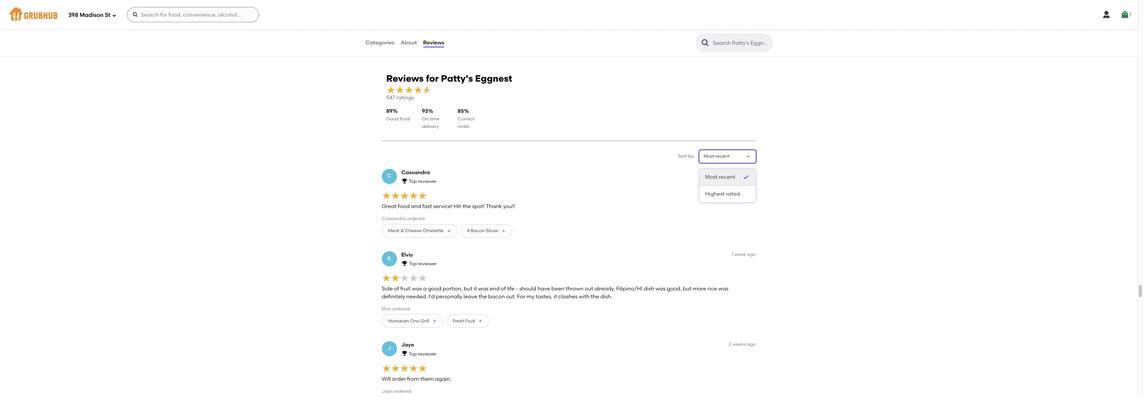 Task type: vqa. For each thing, say whether or not it's contained in the screenshot.


Task type: describe. For each thing, give the bounding box(es) containing it.
619 ratings
[[465, 34, 492, 40]]

2
[[729, 343, 732, 348]]

on
[[422, 116, 429, 122]]

meat & cheese omelette button
[[382, 225, 458, 238]]

plus icon image for 4 bacon slices
[[501, 229, 506, 234]]

35–50 min $5.49 delivery
[[511, 26, 540, 38]]

clashes
[[558, 294, 578, 300]]

547 ratings
[[386, 95, 414, 101]]

bacon
[[488, 294, 505, 300]]

c
[[387, 173, 392, 180]]

portion,
[[443, 286, 463, 293]]

and
[[411, 204, 421, 210]]

personally
[[436, 294, 462, 300]]

needed.
[[406, 294, 427, 300]]

1 week ago
[[732, 252, 756, 257]]

categories button
[[365, 29, 395, 57]]

0 vertical spatial most recent
[[704, 154, 730, 159]]

2 but from the left
[[683, 286, 692, 293]]

1 horizontal spatial it
[[554, 294, 557, 300]]

bacon
[[471, 229, 485, 234]]

about button
[[401, 29, 417, 57]]

most inside sort by: field
[[704, 154, 714, 159]]

order inside 85 correct order
[[458, 124, 470, 129]]

4 bacon slices
[[467, 229, 498, 234]]

reviewer for cassandra
[[418, 179, 437, 184]]

omelette
[[423, 229, 444, 234]]

89
[[386, 108, 393, 115]]

2 weeks ago
[[729, 343, 756, 348]]

a
[[423, 286, 427, 293]]

service!
[[433, 204, 453, 210]]

meat
[[388, 229, 400, 234]]

life
[[507, 286, 515, 293]]

cassandra ordered:
[[382, 217, 426, 222]]

20–35
[[646, 26, 659, 31]]

1 was from the left
[[412, 286, 422, 293]]

$1.49
[[376, 33, 386, 38]]

Search for food, convenience, alcohol... search field
[[127, 7, 259, 22]]

4 was from the left
[[719, 286, 729, 293]]

trophy icon image for elvis
[[401, 261, 407, 267]]

-
[[516, 286, 518, 293]]

top reviewer for cassandra
[[409, 179, 437, 184]]

fast
[[422, 204, 432, 210]]

fresh
[[453, 319, 465, 324]]

reviews for patty's eggnest
[[386, 73, 512, 84]]

top for cassandra
[[409, 179, 417, 184]]

great
[[382, 204, 397, 210]]

2 horizontal spatial the
[[591, 294, 599, 300]]

top reviewer for jaye
[[409, 352, 437, 357]]

grill
[[421, 319, 429, 324]]

delivery for 35–50
[[523, 33, 540, 38]]

thrown
[[566, 286, 584, 293]]

ratings for 619 ratings
[[474, 34, 492, 40]]

sort by:
[[678, 154, 695, 159]]

plus icon image for meat & cheese omelette
[[447, 229, 451, 234]]

89 good food
[[386, 108, 410, 122]]

rice
[[708, 286, 717, 293]]

good,
[[667, 286, 682, 293]]

dish
[[644, 286, 654, 293]]

recent inside option
[[719, 174, 736, 180]]

1 of from the left
[[394, 286, 399, 293]]

weeks
[[733, 343, 746, 348]]

elvis for elvis
[[401, 252, 413, 259]]

reviewer for elvis
[[418, 262, 437, 267]]

i'd
[[429, 294, 435, 300]]

jaye ordered:
[[382, 390, 412, 395]]

out.
[[506, 294, 516, 300]]

3 ago from the top
[[747, 343, 756, 348]]

85 correct order
[[458, 108, 475, 129]]

highest
[[705, 191, 725, 198]]

ratings for 547 ratings
[[396, 95, 414, 101]]

1 but from the left
[[464, 286, 473, 293]]

85
[[458, 108, 464, 115]]

hawaiian
[[388, 319, 409, 324]]

1 vertical spatial food
[[398, 204, 410, 210]]

definitely
[[382, 294, 405, 300]]

svg image inside 1 button
[[1121, 10, 1130, 19]]

meat & cheese omelette
[[388, 229, 444, 234]]

slices
[[486, 229, 498, 234]]

reviews button
[[423, 29, 445, 57]]

most recent inside option
[[705, 174, 736, 180]]

with
[[579, 294, 590, 300]]

highest rated
[[705, 191, 740, 198]]

madison
[[80, 12, 103, 18]]

0 horizontal spatial the
[[463, 204, 471, 210]]

already.
[[595, 286, 615, 293]]

2 vertical spatial ordered:
[[394, 390, 412, 395]]

reviews for reviews for patty's eggnest
[[386, 73, 424, 84]]

Search Patty's Eggnest search field
[[712, 40, 770, 47]]

most recent option
[[699, 169, 756, 186]]

cassandra for cassandra ordered:
[[382, 217, 406, 222]]

time
[[430, 116, 440, 122]]

delivery for 25–40
[[387, 33, 404, 38]]

main navigation navigation
[[0, 0, 1138, 29]]

end
[[490, 286, 500, 293]]

delivery for 20–35
[[658, 33, 675, 38]]

hawaiian ono grill button
[[382, 315, 443, 329]]

$2.99
[[646, 33, 657, 38]]

week
[[735, 252, 746, 257]]

have
[[538, 286, 550, 293]]

4 for 4 bacon slices
[[467, 229, 470, 234]]



Task type: locate. For each thing, give the bounding box(es) containing it.
1 vertical spatial elvis
[[382, 307, 391, 312]]

most right by:
[[704, 154, 714, 159]]

was
[[412, 286, 422, 293], [478, 286, 489, 293], [656, 286, 666, 293], [719, 286, 729, 293]]

elvis down definitely
[[382, 307, 391, 312]]

4 bacon slices button
[[461, 225, 512, 238]]

1 vertical spatial top
[[409, 262, 417, 267]]

fresh fruit
[[453, 319, 475, 324]]

0 vertical spatial top reviewer
[[409, 179, 437, 184]]

top right e
[[409, 262, 417, 267]]

4 inside 4 bacon slices button
[[467, 229, 470, 234]]

1 horizontal spatial jaye
[[401, 343, 414, 349]]

dish.
[[601, 294, 612, 300]]

trophy icon image right e
[[401, 261, 407, 267]]

but up leave on the left of the page
[[464, 286, 473, 293]]

most
[[704, 154, 714, 159], [705, 174, 718, 180]]

ordered: for fruit
[[392, 307, 411, 312]]

1 horizontal spatial the
[[479, 294, 487, 300]]

0 vertical spatial trophy icon image
[[401, 178, 407, 184]]

most recent up highest rated
[[705, 174, 736, 180]]

1 horizontal spatial order
[[458, 124, 470, 129]]

1 horizontal spatial but
[[683, 286, 692, 293]]

j
[[388, 346, 391, 353]]

plus icon image inside fresh fruit button
[[478, 319, 483, 324]]

plus icon image right slices
[[501, 229, 506, 234]]

1 for 1 week ago
[[732, 252, 734, 257]]

1 vertical spatial ago
[[747, 252, 756, 257]]

of up definitely
[[394, 286, 399, 293]]

4
[[732, 170, 735, 175], [467, 229, 470, 234]]

1 vertical spatial jaye
[[382, 390, 393, 395]]

delivery inside 35–50 min $5.49 delivery
[[523, 33, 540, 38]]

food inside 89 good food
[[400, 116, 410, 122]]

2 reviewer from the top
[[418, 262, 437, 267]]

food
[[400, 116, 410, 122], [398, 204, 410, 210]]

25–40
[[376, 26, 389, 31]]

1 trophy icon image from the top
[[401, 178, 407, 184]]

hit
[[454, 204, 461, 210]]

0 vertical spatial 1
[[1130, 11, 1132, 18]]

reviews up "547 ratings"
[[386, 73, 424, 84]]

will order from them again.
[[382, 377, 451, 383]]

tastes,
[[536, 294, 553, 300]]

trophy icon image
[[401, 178, 407, 184], [401, 261, 407, 267], [401, 351, 407, 357]]

recent
[[716, 154, 730, 159], [719, 174, 736, 180]]

elvis for elvis  ordered:
[[382, 307, 391, 312]]

plus icon image right omelette
[[447, 229, 451, 234]]

ago right week
[[747, 252, 756, 257]]

you!!
[[503, 204, 515, 210]]

reviewer up the a
[[418, 262, 437, 267]]

0 horizontal spatial but
[[464, 286, 473, 293]]

plus icon image for hawaiian ono grill
[[432, 319, 437, 324]]

0 vertical spatial recent
[[716, 154, 730, 159]]

0 vertical spatial order
[[458, 124, 470, 129]]

search icon image
[[701, 38, 710, 48]]

reviews for reviews
[[423, 40, 444, 46]]

3463
[[595, 34, 608, 40]]

3 top from the top
[[409, 352, 417, 357]]

ratings right 619
[[474, 34, 492, 40]]

it up leave on the left of the page
[[474, 286, 477, 293]]

min right 25–40
[[390, 26, 399, 31]]

ago right the days
[[747, 170, 756, 175]]

1 horizontal spatial elvis
[[401, 252, 413, 259]]

reviews right about
[[423, 40, 444, 46]]

caret down icon image
[[745, 154, 751, 160]]

cassandra right c
[[401, 170, 430, 176]]

categories
[[366, 40, 395, 46]]

299 ratings
[[733, 34, 762, 40]]

hawaiian ono grill
[[388, 319, 429, 324]]

0 horizontal spatial elvis
[[382, 307, 391, 312]]

ordered: up hawaiian
[[392, 307, 411, 312]]

plus icon image inside 4 bacon slices button
[[501, 229, 506, 234]]

1 top reviewer from the top
[[409, 179, 437, 184]]

0 horizontal spatial 1
[[732, 252, 734, 257]]

top
[[409, 179, 417, 184], [409, 262, 417, 267], [409, 352, 417, 357]]

ono
[[410, 319, 420, 324]]

0 vertical spatial reviews
[[423, 40, 444, 46]]

days
[[736, 170, 746, 175]]

ago right weeks
[[747, 343, 756, 348]]

2 vertical spatial ago
[[747, 343, 756, 348]]

food right good
[[400, 116, 410, 122]]

1 vertical spatial trophy icon image
[[401, 261, 407, 267]]

most inside option
[[705, 174, 718, 180]]

0 vertical spatial ordered:
[[407, 217, 426, 222]]

0 vertical spatial ago
[[747, 170, 756, 175]]

great food and fast service! hit the spot! thank you!!
[[382, 204, 515, 210]]

min inside 35–50 min $5.49 delivery
[[525, 26, 534, 31]]

ago for you!!
[[747, 170, 756, 175]]

plus icon image
[[447, 229, 451, 234], [501, 229, 506, 234], [432, 319, 437, 324], [478, 319, 483, 324]]

delivery for 93
[[422, 124, 439, 129]]

order down correct
[[458, 124, 470, 129]]

it
[[474, 286, 477, 293], [554, 294, 557, 300]]

elvis right e
[[401, 252, 413, 259]]

top reviewer
[[409, 179, 437, 184], [409, 262, 437, 267], [409, 352, 437, 357]]

2 ago from the top
[[747, 252, 756, 257]]

ratings right 547
[[396, 95, 414, 101]]

1 ago from the top
[[747, 170, 756, 175]]

sort
[[678, 154, 687, 159]]

plus icon image inside hawaiian ono grill button
[[432, 319, 437, 324]]

&
[[401, 229, 404, 234]]

ratings right 3463
[[609, 34, 627, 40]]

$5.49
[[511, 33, 522, 38]]

reviews inside reviews button
[[423, 40, 444, 46]]

it down been
[[554, 294, 557, 300]]

3 trophy icon image from the top
[[401, 351, 407, 357]]

cheese
[[405, 229, 422, 234]]

the right leave on the left of the page
[[479, 294, 487, 300]]

recent left the days
[[719, 174, 736, 180]]

delivery inside 25–40 min $1.49 delivery
[[387, 33, 404, 38]]

3 was from the left
[[656, 286, 666, 293]]

1 vertical spatial 4
[[467, 229, 470, 234]]

jaye for jaye
[[401, 343, 414, 349]]

order
[[458, 124, 470, 129], [392, 377, 406, 383]]

delivery inside 20–35 min $2.99 delivery
[[658, 33, 675, 38]]

plus icon image right fruit
[[478, 319, 483, 324]]

0 vertical spatial 4
[[732, 170, 735, 175]]

correct
[[458, 116, 475, 122]]

side
[[382, 286, 393, 293]]

3 reviewer from the top
[[418, 352, 437, 357]]

2 of from the left
[[501, 286, 506, 293]]

top for jaye
[[409, 352, 417, 357]]

ratings for 299 ratings
[[744, 34, 762, 40]]

2 top reviewer from the top
[[409, 262, 437, 267]]

0 vertical spatial top
[[409, 179, 417, 184]]

0 vertical spatial elvis
[[401, 252, 413, 259]]

2 trophy icon image from the top
[[401, 261, 407, 267]]

min right '35–50'
[[525, 26, 534, 31]]

but left more
[[683, 286, 692, 293]]

1 vertical spatial ordered:
[[392, 307, 411, 312]]

1 vertical spatial it
[[554, 294, 557, 300]]

rated
[[726, 191, 740, 198]]

top reviewer up the a
[[409, 262, 437, 267]]

2 vertical spatial top
[[409, 352, 417, 357]]

93 on time delivery
[[422, 108, 440, 129]]

top right c
[[409, 179, 417, 184]]

elvis  ordered:
[[382, 307, 411, 312]]

ordered: down "from"
[[394, 390, 412, 395]]

for
[[426, 73, 439, 84]]

0 horizontal spatial jaye
[[382, 390, 393, 395]]

jaye down will
[[382, 390, 393, 395]]

was right the rice
[[719, 286, 729, 293]]

2 vertical spatial trophy icon image
[[401, 351, 407, 357]]

plus icon image inside meat & cheese omelette button
[[447, 229, 451, 234]]

0 vertical spatial most
[[704, 154, 714, 159]]

2 min from the left
[[525, 26, 534, 31]]

leave
[[464, 294, 477, 300]]

1 horizontal spatial 1
[[1130, 11, 1132, 18]]

20–35 min $2.99 delivery
[[646, 26, 675, 38]]

93
[[422, 108, 428, 115]]

1 horizontal spatial min
[[525, 26, 534, 31]]

delivery right the "$1.49" at the top of page
[[387, 33, 404, 38]]

reviewer up them
[[418, 352, 437, 357]]

1 min from the left
[[390, 26, 399, 31]]

4 days ago
[[732, 170, 756, 175]]

1 vertical spatial 1
[[732, 252, 734, 257]]

recent up most recent option
[[716, 154, 730, 159]]

min right the 20–35
[[660, 26, 668, 31]]

delivery right $2.99
[[658, 33, 675, 38]]

0 horizontal spatial it
[[474, 286, 477, 293]]

top reviewer up them
[[409, 352, 437, 357]]

2 horizontal spatial min
[[660, 26, 668, 31]]

trophy icon image for cassandra
[[401, 178, 407, 184]]

1 vertical spatial reviewer
[[418, 262, 437, 267]]

the right hit
[[463, 204, 471, 210]]

fresh fruit button
[[446, 315, 489, 329]]

top reviewer for elvis
[[409, 262, 437, 267]]

them
[[421, 377, 434, 383]]

0 vertical spatial reviewer
[[418, 179, 437, 184]]

delivery inside 93 on time delivery
[[422, 124, 439, 129]]

1 vertical spatial reviews
[[386, 73, 424, 84]]

cassandra
[[401, 170, 430, 176], [382, 217, 406, 222]]

filipino/hi
[[616, 286, 643, 293]]

will
[[382, 377, 391, 383]]

1 horizontal spatial 4
[[732, 170, 735, 175]]

of left life
[[501, 286, 506, 293]]

547
[[386, 95, 395, 101]]

1 vertical spatial most
[[705, 174, 718, 180]]

1 vertical spatial recent
[[719, 174, 736, 180]]

0 horizontal spatial order
[[392, 377, 406, 383]]

ordered: for and
[[407, 217, 426, 222]]

min inside 25–40 min $1.49 delivery
[[390, 26, 399, 31]]

0 horizontal spatial of
[[394, 286, 399, 293]]

jaye right j
[[401, 343, 414, 349]]

patty's
[[441, 73, 473, 84]]

ago
[[747, 170, 756, 175], [747, 252, 756, 257], [747, 343, 756, 348]]

recent inside sort by: field
[[716, 154, 730, 159]]

most recent up most recent option
[[704, 154, 730, 159]]

3 top reviewer from the top
[[409, 352, 437, 357]]

1 vertical spatial top reviewer
[[409, 262, 437, 267]]

1 reviewer from the top
[[418, 179, 437, 184]]

25–40 min $1.49 delivery
[[376, 26, 404, 38]]

order up 'jaye ordered:'
[[392, 377, 406, 383]]

trophy icon image right c
[[401, 178, 407, 184]]

1 for 1
[[1130, 11, 1132, 18]]

of
[[394, 286, 399, 293], [501, 286, 506, 293]]

0 horizontal spatial min
[[390, 26, 399, 31]]

side of fruit was a good portion, but it was end of life - should have been thrown out already.  filipino/hi dish was good, but more rice was definitely needed.  i'd personally leave the bacon out.  for my tastes, it clashes with the dish.
[[382, 286, 729, 300]]

min
[[390, 26, 399, 31], [525, 26, 534, 31], [660, 26, 668, 31]]

st
[[105, 12, 110, 18]]

fruit
[[401, 286, 411, 293]]

about
[[401, 40, 417, 46]]

cassandra for cassandra
[[401, 170, 430, 176]]

top reviewer up "fast"
[[409, 179, 437, 184]]

thank
[[486, 204, 502, 210]]

35–50
[[511, 26, 524, 31]]

by:
[[688, 154, 695, 159]]

2 vertical spatial top reviewer
[[409, 352, 437, 357]]

from
[[407, 377, 419, 383]]

1 vertical spatial cassandra
[[382, 217, 406, 222]]

plus icon image for fresh fruit
[[478, 319, 483, 324]]

trophy icon image right j
[[401, 351, 407, 357]]

was up needed.
[[412, 286, 422, 293]]

top for elvis
[[409, 262, 417, 267]]

1 vertical spatial most recent
[[705, 174, 736, 180]]

min for 619 ratings
[[390, 26, 399, 31]]

ordered: up the meat & cheese omelette
[[407, 217, 426, 222]]

ratings right '299'
[[744, 34, 762, 40]]

3 min from the left
[[660, 26, 668, 31]]

min inside 20–35 min $2.99 delivery
[[660, 26, 668, 31]]

my
[[527, 294, 535, 300]]

fruit
[[466, 319, 475, 324]]

4 left bacon
[[467, 229, 470, 234]]

2 vertical spatial reviewer
[[418, 352, 437, 357]]

delivery down time
[[422, 124, 439, 129]]

was right dish
[[656, 286, 666, 293]]

2 was from the left
[[478, 286, 489, 293]]

food left and
[[398, 204, 410, 210]]

min for 3463 ratings
[[525, 26, 534, 31]]

3463 ratings
[[595, 34, 627, 40]]

the down out on the bottom right
[[591, 294, 599, 300]]

good
[[386, 116, 399, 122]]

should
[[520, 286, 536, 293]]

299
[[733, 34, 743, 40]]

2 top from the top
[[409, 262, 417, 267]]

4 left the days
[[732, 170, 735, 175]]

1 horizontal spatial of
[[501, 286, 506, 293]]

0 vertical spatial cassandra
[[401, 170, 430, 176]]

been
[[552, 286, 565, 293]]

398 madison st
[[68, 12, 110, 18]]

reviewer up "fast"
[[418, 179, 437, 184]]

0 horizontal spatial 4
[[467, 229, 470, 234]]

ratings for 3463 ratings
[[609, 34, 627, 40]]

for
[[517, 294, 525, 300]]

plus icon image right grill
[[432, 319, 437, 324]]

Sort by: field
[[704, 154, 730, 160]]

0 vertical spatial jaye
[[401, 343, 414, 349]]

0 vertical spatial food
[[400, 116, 410, 122]]

1 top from the top
[[409, 179, 417, 184]]

eggnest
[[475, 73, 512, 84]]

1 inside button
[[1130, 11, 1132, 18]]

1 vertical spatial order
[[392, 377, 406, 383]]

1 button
[[1121, 8, 1132, 21]]

most up highest
[[705, 174, 718, 180]]

ago for was
[[747, 252, 756, 257]]

svg image
[[1102, 10, 1111, 19], [1121, 10, 1130, 19], [132, 12, 138, 18], [112, 13, 116, 18]]

jaye
[[401, 343, 414, 349], [382, 390, 393, 395]]

cassandra up meat at left bottom
[[382, 217, 406, 222]]

the
[[463, 204, 471, 210], [479, 294, 487, 300], [591, 294, 599, 300]]

top right j
[[409, 352, 417, 357]]

check icon image
[[742, 174, 750, 181]]

min for 299 ratings
[[660, 26, 668, 31]]

jaye for jaye ordered:
[[382, 390, 393, 395]]

0 vertical spatial it
[[474, 286, 477, 293]]

trophy icon image for jaye
[[401, 351, 407, 357]]

reviewer for jaye
[[418, 352, 437, 357]]

delivery right $5.49
[[523, 33, 540, 38]]

e
[[388, 256, 391, 262]]

4 for 4 days ago
[[732, 170, 735, 175]]

reviewer
[[418, 179, 437, 184], [418, 262, 437, 267], [418, 352, 437, 357]]

was left the end at the left of the page
[[478, 286, 489, 293]]



